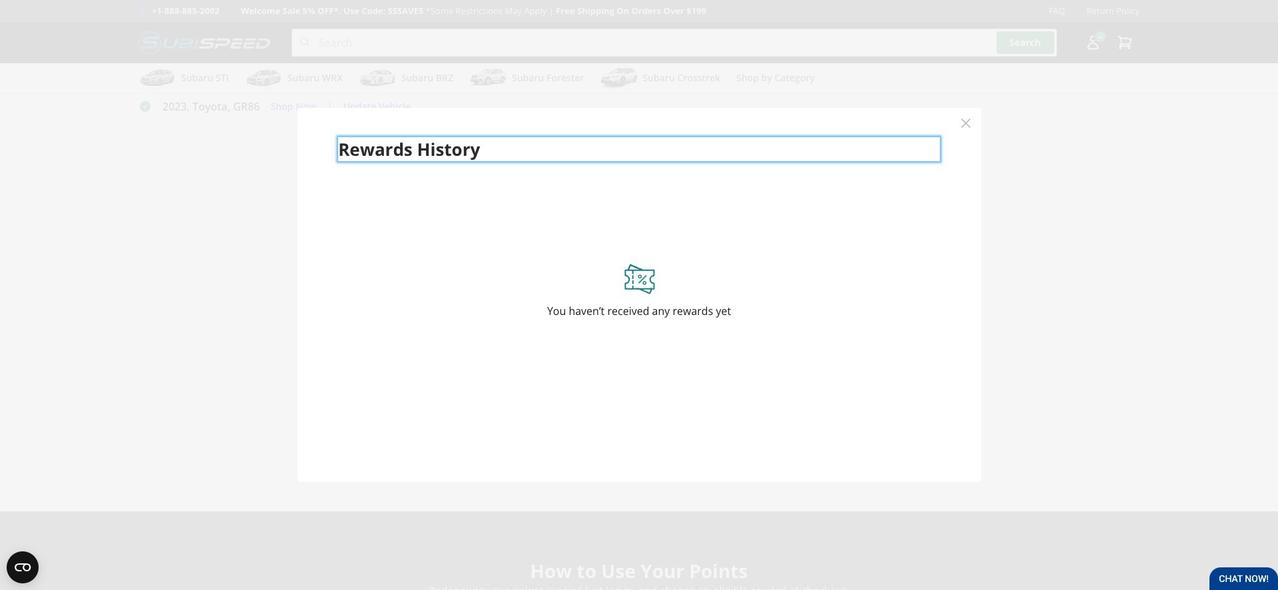 Task type: describe. For each thing, give the bounding box(es) containing it.
subispeed logo image
[[139, 29, 270, 57]]

1 vertical spatial heading
[[429, 558, 850, 584]]

close image
[[962, 118, 971, 128]]

campaigns list list
[[240, 166, 1039, 468]]

instagramfollowcampaign list item
[[332, 327, 524, 468]]

0 vertical spatial heading
[[240, 119, 1039, 145]]



Task type: locate. For each thing, give the bounding box(es) containing it.
birthdaycampaign list item
[[544, 327, 735, 468]]

yotporeviewcampaign list item
[[755, 327, 947, 468]]

heading
[[240, 119, 1039, 145], [429, 558, 850, 584]]

open widget image
[[7, 552, 39, 584]]

search input field
[[292, 29, 1058, 57]]



Task type: vqa. For each thing, say whether or not it's contained in the screenshot.
Your Shopping Cart dialog
no



